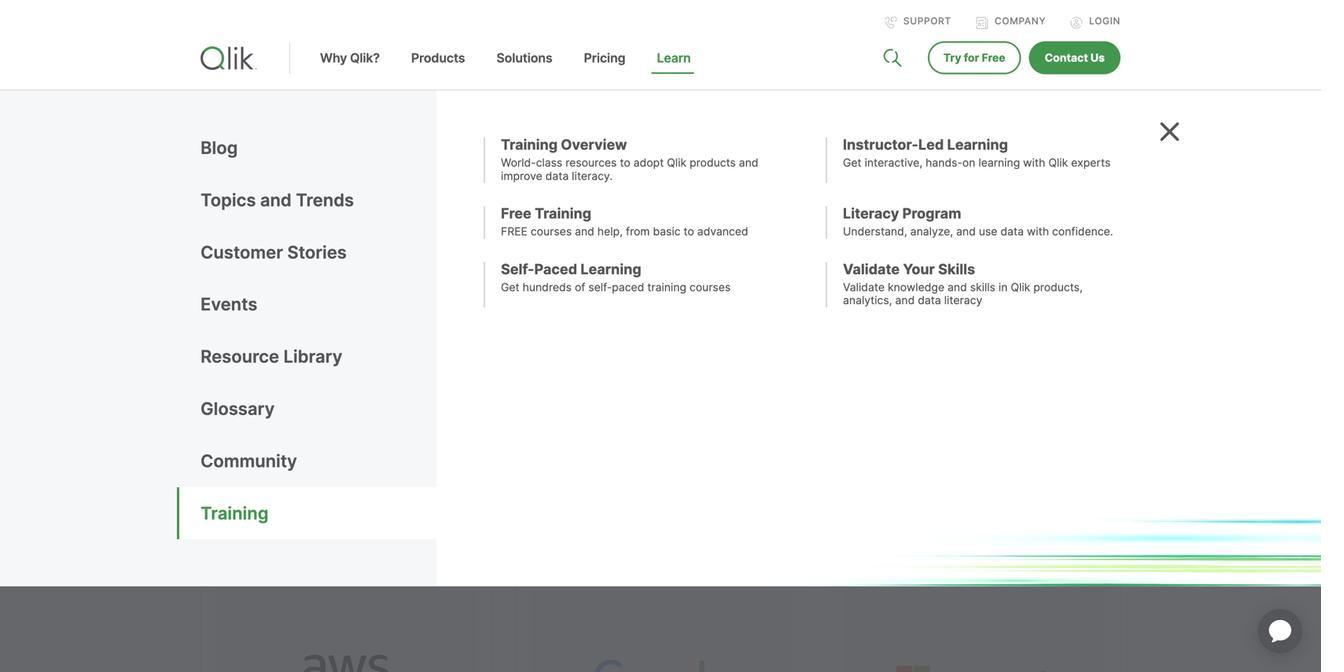 Task type: locate. For each thing, give the bounding box(es) containing it.
learning up on
[[947, 136, 1008, 153]]

2 vertical spatial training
[[201, 503, 269, 524]]

learning for self-paced learning
[[581, 261, 642, 278]]

get for self-paced learning
[[501, 281, 520, 294]]

instructor-
[[843, 136, 919, 153]]

company image
[[976, 17, 989, 29]]

data down the help
[[551, 364, 588, 387]]

and inside qlik partners with industry-leading technology companies offering innovative solutions that help our customers maximize the value of their data and analytics investments.
[[201, 394, 232, 417]]

to right basic on the top of the page
[[684, 225, 694, 238]]

1 horizontal spatial get
[[843, 156, 862, 170]]

stories
[[287, 242, 347, 263]]

training down community
[[201, 503, 269, 524]]

program
[[903, 205, 962, 222]]

0 vertical spatial to
[[620, 156, 631, 170]]

contact us
[[1045, 51, 1105, 65]]

analyze,
[[911, 225, 953, 238]]

resource library
[[201, 346, 342, 367]]

glossary button
[[201, 383, 437, 435]]

and left use
[[957, 225, 976, 238]]

courses right free
[[531, 225, 572, 238]]

investments.
[[314, 394, 419, 417]]

1 vertical spatial of
[[488, 364, 504, 387]]

hands-
[[926, 156, 963, 170]]

community button
[[201, 435, 437, 488]]

with left confidence.
[[1027, 225, 1049, 238]]

and down skills
[[948, 281, 967, 294]]

1 vertical spatial validate
[[843, 281, 885, 294]]

1 vertical spatial training
[[535, 205, 592, 222]]

0 horizontal spatial get
[[501, 281, 520, 294]]

get inside self-paced learning get hundreds of self-paced training courses
[[501, 281, 520, 294]]

featured
[[201, 197, 335, 237]]

0 vertical spatial get
[[843, 156, 862, 170]]

application
[[1240, 591, 1321, 673]]

partners
[[201, 237, 330, 276]]

data down your
[[918, 294, 941, 307]]

free right for
[[982, 51, 1006, 65]]

confidence.
[[1052, 225, 1113, 238]]

qlik right adopt at the top of the page
[[667, 156, 687, 170]]

with inside instructor-led learning get interactive, hands-on learning with qlik experts
[[1023, 156, 1046, 170]]

free inside try for free link
[[982, 51, 1006, 65]]

validate up analytics,
[[843, 261, 900, 278]]

close search image
[[1160, 122, 1180, 142]]

led
[[919, 136, 944, 153]]

data inside 'training overview world-class resources to adopt qlik products and improve data literacy.'
[[546, 169, 569, 183]]

0 horizontal spatial learning
[[581, 261, 642, 278]]

1 validate from the top
[[843, 261, 900, 278]]

1 vertical spatial get
[[501, 281, 520, 294]]

for
[[964, 51, 979, 65]]

literacy
[[843, 205, 899, 222]]

customer
[[201, 242, 283, 263]]

1 horizontal spatial learning
[[947, 136, 1008, 153]]

company link
[[976, 15, 1046, 29]]

to left adopt at the top of the page
[[620, 156, 631, 170]]

resource
[[201, 346, 279, 367]]

qlik image
[[201, 46, 257, 70]]

validate
[[843, 261, 900, 278], [843, 281, 885, 294]]

understand,
[[843, 225, 907, 238]]

and right topics at the top left
[[260, 189, 292, 211]]

qlik inside validate your skills validate knowledge and skills in qlik products, analytics, and data literacy
[[1011, 281, 1031, 294]]

knowledge
[[888, 281, 945, 294]]

and
[[739, 156, 759, 170], [260, 189, 292, 211], [575, 225, 595, 238], [957, 225, 976, 238], [948, 281, 967, 294], [895, 294, 915, 307], [201, 394, 232, 417]]

blog button
[[201, 122, 437, 174]]

0 vertical spatial with
[[1023, 156, 1046, 170]]

2 vertical spatial with
[[310, 303, 346, 326]]

and right 'products'
[[739, 156, 759, 170]]

0 vertical spatial training
[[501, 136, 558, 153]]

learn button
[[641, 50, 707, 90]]

qlik inside instructor-led learning get interactive, hands-on learning with qlik experts
[[1049, 156, 1068, 170]]

qlik left experts
[[1049, 156, 1068, 170]]

us
[[1091, 51, 1105, 65]]

0 horizontal spatial of
[[488, 364, 504, 387]]

0 vertical spatial courses
[[531, 225, 572, 238]]

why qlik?
[[320, 50, 380, 66]]

instructor-led learning get interactive, hands-on learning with qlik experts
[[843, 136, 1111, 170]]

trends
[[296, 189, 354, 211]]

training up "world-"
[[501, 136, 558, 153]]

and inside button
[[260, 189, 292, 211]]

0 horizontal spatial free
[[501, 205, 532, 222]]

industry-
[[351, 303, 426, 326]]

training inside 'button'
[[201, 503, 269, 524]]

training inside free training free courses and help, from basic to advanced
[[535, 205, 592, 222]]

courses inside free training free courses and help, from basic to advanced
[[531, 225, 572, 238]]

overview
[[561, 136, 627, 153]]

1 horizontal spatial free
[[982, 51, 1006, 65]]

to inside free training free courses and help, from basic to advanced
[[684, 225, 694, 238]]

qlik inside qlik partners with industry-leading technology companies offering innovative solutions that help our customers maximize the value of their data and analytics investments.
[[201, 303, 231, 326]]

paced
[[534, 261, 577, 278]]

learning inside self-paced learning get hundreds of self-paced training courses
[[581, 261, 642, 278]]

qlik inside 'training overview world-class resources to adopt qlik products and improve data literacy.'
[[667, 156, 687, 170]]

data
[[546, 169, 569, 183], [1001, 225, 1024, 238], [918, 294, 941, 307], [551, 364, 588, 387]]

partners
[[236, 303, 306, 326]]

company
[[995, 15, 1046, 27]]

try for free
[[944, 51, 1006, 65]]

of
[[575, 281, 585, 294], [488, 364, 504, 387]]

products,
[[1034, 281, 1083, 294]]

0 vertical spatial free
[[982, 51, 1006, 65]]

and inside 'training overview world-class resources to adopt qlik products and improve data literacy.'
[[739, 156, 759, 170]]

1 horizontal spatial to
[[684, 225, 694, 238]]

courses inside self-paced learning get hundreds of self-paced training courses
[[690, 281, 731, 294]]

learning inside instructor-led learning get interactive, hands-on learning with qlik experts
[[947, 136, 1008, 153]]

why
[[320, 50, 347, 66]]

free up free
[[501, 205, 532, 222]]

contact us link
[[1029, 41, 1121, 74]]

with up offering
[[310, 303, 346, 326]]

0 horizontal spatial to
[[620, 156, 631, 170]]

self-
[[501, 261, 534, 278]]

with right learning
[[1023, 156, 1046, 170]]

and inside free training free courses and help, from basic to advanced
[[575, 225, 595, 238]]

1 horizontal spatial courses
[[690, 281, 731, 294]]

products button
[[396, 50, 481, 90]]

data right use
[[1001, 225, 1024, 238]]

technology
[[490, 303, 583, 326]]

of left self-
[[575, 281, 585, 294]]

qlik up companies
[[201, 303, 231, 326]]

and left help, on the left of the page
[[575, 225, 595, 238]]

training link
[[201, 488, 437, 540]]

1 vertical spatial learning
[[581, 261, 642, 278]]

resources
[[566, 156, 617, 170]]

try
[[944, 51, 962, 65]]

training
[[647, 281, 687, 294]]

training down literacy.
[[535, 205, 592, 222]]

to inside 'training overview world-class resources to adopt qlik products and improve data literacy.'
[[620, 156, 631, 170]]

and inside "literacy program understand, analyze, and use data with confidence."
[[957, 225, 976, 238]]

pricing button
[[568, 50, 641, 90]]

self-paced learning get hundreds of self-paced training courses
[[501, 261, 731, 294]]

validate left knowledge
[[843, 281, 885, 294]]

class
[[536, 156, 563, 170]]

advanced
[[697, 225, 748, 238]]

data left literacy.
[[546, 169, 569, 183]]

qlik partners with industry-leading technology companies offering innovative solutions that help our customers maximize the value of their data and analytics investments.
[[201, 303, 605, 417]]

events button
[[201, 279, 437, 331]]

to
[[620, 156, 631, 170], [684, 225, 694, 238]]

get
[[843, 156, 862, 170], [501, 281, 520, 294]]

and down our
[[201, 394, 232, 417]]

get inside instructor-led learning get interactive, hands-on learning with qlik experts
[[843, 156, 862, 170]]

0 vertical spatial of
[[575, 281, 585, 294]]

improve
[[501, 169, 543, 183]]

with
[[1023, 156, 1046, 170], [1027, 225, 1049, 238], [310, 303, 346, 326]]

solutions button
[[481, 50, 568, 90]]

data inside validate your skills validate knowledge and skills in qlik products, analytics, and data literacy
[[918, 294, 941, 307]]

learning up self-
[[581, 261, 642, 278]]

data inside qlik partners with industry-leading technology companies offering innovative solutions that help our customers maximize the value of their data and analytics investments.
[[551, 364, 588, 387]]

resource library link
[[201, 331, 437, 383]]

1 vertical spatial free
[[501, 205, 532, 222]]

0 horizontal spatial courses
[[531, 225, 572, 238]]

qlik right in
[[1011, 281, 1031, 294]]

qlik
[[667, 156, 687, 170], [1049, 156, 1068, 170], [1011, 281, 1031, 294], [201, 303, 231, 326]]

get down self-
[[501, 281, 520, 294]]

get down 'instructor-'
[[843, 156, 862, 170]]

blog
[[201, 137, 238, 159]]

training
[[501, 136, 558, 153], [535, 205, 592, 222], [201, 503, 269, 524]]

training for training overview world-class resources to adopt qlik products and improve data literacy.
[[501, 136, 558, 153]]

courses right training
[[690, 281, 731, 294]]

1 vertical spatial courses
[[690, 281, 731, 294]]

training inside 'training overview world-class resources to adopt qlik products and improve data literacy.'
[[501, 136, 558, 153]]

glossary link
[[201, 383, 437, 435]]

1 horizontal spatial of
[[575, 281, 585, 294]]

courses
[[531, 225, 572, 238], [690, 281, 731, 294]]

1 vertical spatial to
[[684, 225, 694, 238]]

0 vertical spatial learning
[[947, 136, 1008, 153]]

with inside qlik partners with industry-leading technology companies offering innovative solutions that help our customers maximize the value of their data and analytics investments.
[[310, 303, 346, 326]]

of down 'solutions'
[[488, 364, 504, 387]]

free
[[982, 51, 1006, 65], [501, 205, 532, 222]]

skills
[[970, 281, 996, 294]]

0 vertical spatial validate
[[843, 261, 900, 278]]

1 vertical spatial with
[[1027, 225, 1049, 238]]

basic
[[653, 225, 681, 238]]

topics and trends
[[201, 189, 354, 211]]

self-
[[589, 281, 612, 294]]

2 validate from the top
[[843, 281, 885, 294]]

companies
[[201, 333, 291, 357]]

contact
[[1045, 51, 1088, 65]]



Task type: describe. For each thing, give the bounding box(es) containing it.
paced
[[612, 281, 644, 294]]

innovative
[[364, 333, 448, 357]]

support
[[904, 15, 952, 27]]

literacy.
[[572, 169, 613, 183]]

topics and trends link
[[201, 174, 437, 226]]

with inside "literacy program understand, analyze, and use data with confidence."
[[1027, 225, 1049, 238]]

in
[[999, 281, 1008, 294]]

our
[[201, 364, 228, 387]]

glossary
[[201, 398, 275, 420]]

community
[[201, 451, 297, 472]]

from
[[626, 225, 650, 238]]

your
[[903, 261, 935, 278]]

featured partners: microsoft image
[[846, 588, 1105, 673]]

analytics,
[[843, 294, 892, 307]]

on
[[963, 156, 976, 170]]

support link
[[885, 15, 952, 29]]

help,
[[598, 225, 623, 238]]

events link
[[201, 279, 437, 331]]

events
[[201, 294, 257, 315]]

and down your
[[895, 294, 915, 307]]

of inside self-paced learning get hundreds of self-paced training courses
[[575, 281, 585, 294]]

their
[[509, 364, 546, 387]]

login image
[[1071, 17, 1083, 29]]

of inside qlik partners with industry-leading technology companies offering innovative solutions that help our customers maximize the value of their data and analytics investments.
[[488, 364, 504, 387]]

technology
[[342, 197, 519, 237]]

community link
[[201, 435, 437, 488]]

the
[[407, 364, 434, 387]]

training overview world-class resources to adopt qlik products and improve data literacy.
[[501, 136, 759, 183]]

maximize
[[324, 364, 402, 387]]

featured technology partners
[[201, 197, 519, 276]]

customer stories button
[[201, 226, 437, 279]]

library
[[284, 346, 342, 367]]

learn
[[657, 50, 691, 66]]

topics and trends button
[[201, 174, 437, 226]]

learning for instructor-led learning
[[947, 136, 1008, 153]]

adopt
[[634, 156, 664, 170]]

literacy
[[944, 294, 983, 307]]

try for free link
[[928, 41, 1021, 74]]

support image
[[885, 17, 897, 29]]

help
[[569, 333, 605, 357]]

training for training
[[201, 503, 269, 524]]

qlik?
[[350, 50, 380, 66]]

topics
[[201, 189, 256, 211]]

login link
[[1071, 15, 1121, 29]]

interactive,
[[865, 156, 923, 170]]

pricing
[[584, 50, 626, 66]]

leading
[[426, 303, 486, 326]]

solutions
[[497, 50, 553, 66]]

get for instructor-led learning
[[843, 156, 862, 170]]

why qlik? button
[[304, 50, 396, 90]]

offering
[[296, 333, 360, 357]]

literacy program understand, analyze, and use data with confidence.
[[843, 205, 1113, 238]]

products
[[411, 50, 465, 66]]

analytics
[[237, 394, 309, 417]]

featured technology partners - main banner image
[[673, 93, 1226, 525]]

customer stories
[[201, 242, 347, 263]]

value
[[439, 364, 483, 387]]

use
[[979, 225, 998, 238]]

featured partners: aws image
[[216, 588, 476, 673]]

resource library button
[[201, 331, 437, 383]]

hundreds
[[523, 281, 572, 294]]

data inside "literacy program understand, analyze, and use data with confidence."
[[1001, 225, 1024, 238]]

login
[[1090, 15, 1121, 27]]

experts
[[1071, 156, 1111, 170]]

free inside free training free courses and help, from basic to advanced
[[501, 205, 532, 222]]

world-
[[501, 156, 536, 170]]

learning
[[979, 156, 1020, 170]]

validate your skills validate knowledge and skills in qlik products, analytics, and data literacy
[[843, 261, 1083, 307]]

training button
[[201, 488, 437, 540]]

customer stories link
[[201, 226, 437, 279]]

free training free courses and help, from basic to advanced
[[501, 205, 748, 238]]

customers
[[232, 364, 320, 387]]

blog link
[[201, 122, 437, 174]]

featured partners: google image
[[531, 588, 790, 673]]



Task type: vqa. For each thing, say whether or not it's contained in the screenshot.


